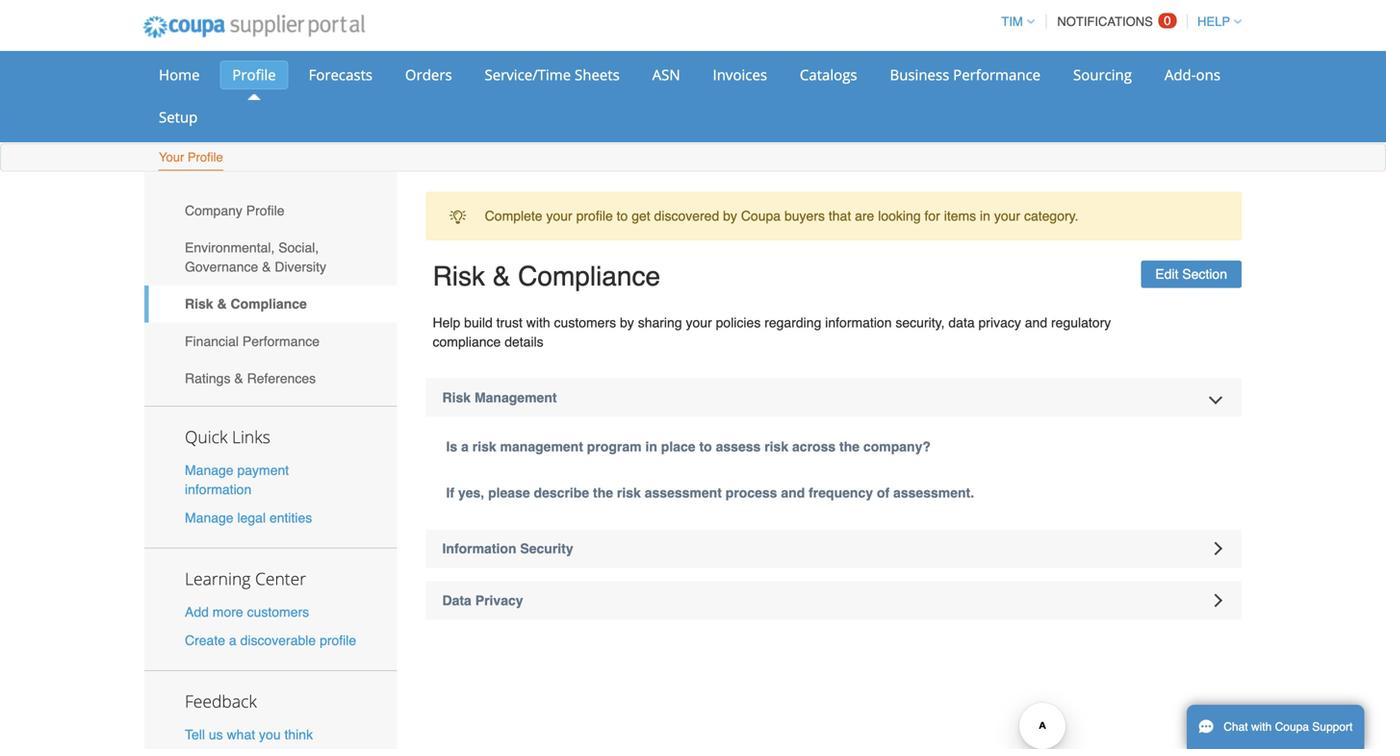 Task type: describe. For each thing, give the bounding box(es) containing it.
data privacy heading
[[426, 582, 1242, 620]]

setup
[[159, 107, 198, 127]]

tim
[[1002, 14, 1023, 29]]

profile inside 'link'
[[232, 65, 276, 85]]

create a discoverable profile
[[185, 633, 356, 649]]

program
[[587, 439, 642, 455]]

category.
[[1024, 209, 1079, 224]]

1 vertical spatial compliance
[[231, 297, 307, 312]]

information security button
[[426, 530, 1242, 568]]

what
[[227, 728, 255, 743]]

with inside button
[[1251, 721, 1272, 735]]

assessment.
[[893, 486, 974, 501]]

& inside ratings & references link
[[234, 371, 243, 386]]

in inside alert
[[980, 209, 991, 224]]

assessment
[[645, 486, 722, 501]]

& inside environmental, social, governance & diversity
[[262, 259, 271, 275]]

risk inside dropdown button
[[442, 390, 471, 406]]

risk management heading
[[426, 379, 1242, 417]]

financial performance link
[[144, 323, 397, 360]]

regarding
[[765, 315, 822, 331]]

policies
[[716, 315, 761, 331]]

performance for financial performance
[[243, 334, 320, 349]]

of
[[877, 486, 890, 501]]

quick
[[185, 426, 228, 449]]

discoverable
[[240, 633, 316, 649]]

items
[[944, 209, 976, 224]]

complete your profile to get discovered by coupa buyers that are looking for items in your category.
[[485, 209, 1079, 224]]

learning center
[[185, 568, 306, 591]]

ratings
[[185, 371, 231, 386]]

help for help build trust with customers by sharing your policies regarding information security, data privacy and regulatory compliance details
[[433, 315, 460, 331]]

management
[[475, 390, 557, 406]]

information inside help build trust with customers by sharing your policies regarding information security, data privacy and regulatory compliance details
[[825, 315, 892, 331]]

forecasts
[[309, 65, 373, 85]]

for
[[925, 209, 940, 224]]

0 horizontal spatial customers
[[247, 605, 309, 620]]

2 horizontal spatial your
[[994, 209, 1021, 224]]

ons
[[1196, 65, 1221, 85]]

asn link
[[640, 61, 693, 90]]

compliance
[[433, 335, 501, 350]]

home link
[[146, 61, 212, 90]]

build
[[464, 315, 493, 331]]

you
[[259, 728, 281, 743]]

references
[[247, 371, 316, 386]]

looking
[[878, 209, 921, 224]]

data privacy
[[442, 594, 523, 609]]

data privacy button
[[426, 582, 1242, 620]]

sheets
[[575, 65, 620, 85]]

by inside help build trust with customers by sharing your policies regarding information security, data privacy and regulatory compliance details
[[620, 315, 634, 331]]

manage payment information link
[[185, 463, 289, 498]]

chat with coupa support button
[[1187, 706, 1364, 750]]

0 horizontal spatial risk & compliance
[[185, 297, 307, 312]]

financial performance
[[185, 334, 320, 349]]

with inside help build trust with customers by sharing your policies regarding information security, data privacy and regulatory compliance details
[[526, 315, 550, 331]]

environmental, social, governance & diversity link
[[144, 229, 397, 286]]

profile link
[[220, 61, 289, 90]]

forecasts link
[[296, 61, 385, 90]]

orders link
[[393, 61, 465, 90]]

0 vertical spatial compliance
[[518, 261, 660, 292]]

security
[[520, 542, 573, 557]]

governance
[[185, 259, 258, 275]]

center
[[255, 568, 306, 591]]

is
[[446, 439, 457, 455]]

0
[[1164, 13, 1171, 28]]

links
[[232, 426, 270, 449]]

ratings & references
[[185, 371, 316, 386]]

help for help
[[1198, 14, 1230, 29]]

that
[[829, 209, 851, 224]]

risk management
[[442, 390, 557, 406]]

invoices link
[[700, 61, 780, 90]]

manage legal entities
[[185, 511, 312, 526]]

discovered
[[654, 209, 719, 224]]

& up trust at the top left of the page
[[493, 261, 511, 292]]

a for create
[[229, 633, 237, 649]]

1 vertical spatial the
[[593, 486, 613, 501]]

company profile
[[185, 203, 284, 218]]

information inside manage payment information
[[185, 482, 252, 498]]

invoices
[[713, 65, 767, 85]]

please
[[488, 486, 530, 501]]

tell
[[185, 728, 205, 743]]

your
[[159, 150, 184, 165]]

support
[[1312, 721, 1353, 735]]

0 vertical spatial risk & compliance
[[433, 261, 660, 292]]

environmental, social, governance & diversity
[[185, 240, 326, 275]]

feedback
[[185, 691, 257, 713]]

add-
[[1165, 65, 1196, 85]]

1 horizontal spatial risk
[[617, 486, 641, 501]]

are
[[855, 209, 874, 224]]

create a discoverable profile link
[[185, 633, 356, 649]]

manage for manage payment information
[[185, 463, 234, 479]]

your inside help build trust with customers by sharing your policies regarding information security, data privacy and regulatory compliance details
[[686, 315, 712, 331]]

complete your profile to get discovered by coupa buyers that are looking for items in your category. alert
[[426, 192, 1242, 241]]

home
[[159, 65, 200, 85]]

performance for business performance
[[953, 65, 1041, 85]]

service/time sheets link
[[472, 61, 632, 90]]



Task type: vqa. For each thing, say whether or not it's contained in the screenshot.
No Coverage In Areas
no



Task type: locate. For each thing, give the bounding box(es) containing it.
profile for your profile
[[188, 150, 223, 165]]

help up compliance
[[433, 315, 460, 331]]

1 horizontal spatial a
[[461, 439, 469, 455]]

legal
[[237, 511, 266, 526]]

performance inside 'business performance' link
[[953, 65, 1041, 85]]

details
[[505, 335, 544, 350]]

0 vertical spatial the
[[840, 439, 860, 455]]

information up manage legal entities link
[[185, 482, 252, 498]]

manage for manage legal entities
[[185, 511, 234, 526]]

tell us what you think
[[185, 728, 313, 743]]

0 horizontal spatial help
[[433, 315, 460, 331]]

profile up environmental, social, governance & diversity link
[[246, 203, 284, 218]]

catalogs
[[800, 65, 857, 85]]

company?
[[863, 439, 931, 455]]

1 vertical spatial by
[[620, 315, 634, 331]]

across
[[792, 439, 836, 455]]

yes,
[[458, 486, 484, 501]]

risk & compliance up trust at the top left of the page
[[433, 261, 660, 292]]

manage
[[185, 463, 234, 479], [185, 511, 234, 526]]

1 vertical spatial risk
[[185, 297, 213, 312]]

risk & compliance up financial performance
[[185, 297, 307, 312]]

business performance
[[890, 65, 1041, 85]]

1 vertical spatial performance
[[243, 334, 320, 349]]

& down governance
[[217, 297, 227, 312]]

1 horizontal spatial the
[[840, 439, 860, 455]]

0 horizontal spatial to
[[617, 209, 628, 224]]

manage payment information
[[185, 463, 289, 498]]

social,
[[278, 240, 319, 256]]

privacy
[[979, 315, 1021, 331]]

0 vertical spatial with
[[526, 315, 550, 331]]

assess
[[716, 439, 761, 455]]

help inside help build trust with customers by sharing your policies regarding information security, data privacy and regulatory compliance details
[[433, 315, 460, 331]]

1 horizontal spatial your
[[686, 315, 712, 331]]

add-ons
[[1165, 65, 1221, 85]]

2 vertical spatial profile
[[246, 203, 284, 218]]

1 horizontal spatial information
[[825, 315, 892, 331]]

profile left get
[[576, 209, 613, 224]]

risk up is
[[442, 390, 471, 406]]

with right chat
[[1251, 721, 1272, 735]]

0 vertical spatial profile
[[576, 209, 613, 224]]

process
[[726, 486, 777, 501]]

risk up financial
[[185, 297, 213, 312]]

0 horizontal spatial performance
[[243, 334, 320, 349]]

performance
[[953, 65, 1041, 85], [243, 334, 320, 349]]

1 horizontal spatial help
[[1198, 14, 1230, 29]]

0 horizontal spatial your
[[546, 209, 573, 224]]

by right discovered
[[723, 209, 737, 224]]

with up details
[[526, 315, 550, 331]]

add-ons link
[[1152, 61, 1233, 90]]

& inside risk & compliance link
[[217, 297, 227, 312]]

to inside alert
[[617, 209, 628, 224]]

by inside alert
[[723, 209, 737, 224]]

1 horizontal spatial with
[[1251, 721, 1272, 735]]

service/time sheets
[[485, 65, 620, 85]]

help
[[1198, 14, 1230, 29], [433, 315, 460, 331]]

business
[[890, 65, 950, 85]]

risk up the build
[[433, 261, 485, 292]]

0 horizontal spatial by
[[620, 315, 634, 331]]

coupa left 'support'
[[1275, 721, 1309, 735]]

2 vertical spatial risk
[[442, 390, 471, 406]]

business performance link
[[877, 61, 1053, 90]]

add
[[185, 605, 209, 620]]

0 horizontal spatial information
[[185, 482, 252, 498]]

complete
[[485, 209, 543, 224]]

1 vertical spatial manage
[[185, 511, 234, 526]]

by
[[723, 209, 737, 224], [620, 315, 634, 331]]

0 vertical spatial by
[[723, 209, 737, 224]]

0 horizontal spatial with
[[526, 315, 550, 331]]

risk & compliance link
[[144, 286, 397, 323]]

1 vertical spatial profile
[[320, 633, 356, 649]]

1 horizontal spatial in
[[980, 209, 991, 224]]

customers up discoverable
[[247, 605, 309, 620]]

is a risk management program in place to assess risk across the company?
[[446, 439, 931, 455]]

1 horizontal spatial coupa
[[1275, 721, 1309, 735]]

risk right is
[[472, 439, 496, 455]]

0 vertical spatial profile
[[232, 65, 276, 85]]

0 vertical spatial in
[[980, 209, 991, 224]]

section
[[1182, 267, 1227, 282]]

coupa left buyers
[[741, 209, 781, 224]]

in right items on the top of page
[[980, 209, 991, 224]]

tell us what you think button
[[185, 726, 313, 745]]

asn
[[652, 65, 680, 85]]

a right is
[[461, 439, 469, 455]]

payment
[[237, 463, 289, 479]]

financial
[[185, 334, 239, 349]]

frequency
[[809, 486, 873, 501]]

ratings & references link
[[144, 360, 397, 397]]

to right place
[[699, 439, 712, 455]]

add more customers link
[[185, 605, 309, 620]]

1 horizontal spatial risk & compliance
[[433, 261, 660, 292]]

1 vertical spatial coupa
[[1275, 721, 1309, 735]]

data
[[442, 594, 472, 609]]

2 horizontal spatial risk
[[765, 439, 789, 455]]

sourcing link
[[1061, 61, 1145, 90]]

customers
[[554, 315, 616, 331], [247, 605, 309, 620]]

create
[[185, 633, 225, 649]]

information
[[442, 542, 516, 557]]

coupa inside alert
[[741, 209, 781, 224]]

and inside help build trust with customers by sharing your policies regarding information security, data privacy and regulatory compliance details
[[1025, 315, 1048, 331]]

profile down coupa supplier portal image
[[232, 65, 276, 85]]

management
[[500, 439, 583, 455]]

manage left legal at the bottom of the page
[[185, 511, 234, 526]]

information security
[[442, 542, 573, 557]]

information security heading
[[426, 530, 1242, 568]]

notifications
[[1057, 14, 1153, 29]]

trust
[[496, 315, 523, 331]]

by left the sharing
[[620, 315, 634, 331]]

think
[[284, 728, 313, 743]]

profile inside 'link'
[[188, 150, 223, 165]]

to left get
[[617, 209, 628, 224]]

1 manage from the top
[[185, 463, 234, 479]]

describe
[[534, 486, 589, 501]]

help link
[[1189, 14, 1242, 29]]

0 horizontal spatial a
[[229, 633, 237, 649]]

1 vertical spatial profile
[[188, 150, 223, 165]]

0 vertical spatial help
[[1198, 14, 1230, 29]]

manage down quick
[[185, 463, 234, 479]]

customers left the sharing
[[554, 315, 616, 331]]

1 horizontal spatial to
[[699, 439, 712, 455]]

0 vertical spatial to
[[617, 209, 628, 224]]

your right complete at the top of page
[[546, 209, 573, 224]]

0 vertical spatial and
[[1025, 315, 1048, 331]]

profile right your
[[188, 150, 223, 165]]

1 horizontal spatial performance
[[953, 65, 1041, 85]]

entities
[[270, 511, 312, 526]]

the right across
[[840, 439, 860, 455]]

your right the sharing
[[686, 315, 712, 331]]

profile for company profile
[[246, 203, 284, 218]]

0 horizontal spatial and
[[781, 486, 805, 501]]

1 horizontal spatial and
[[1025, 315, 1048, 331]]

in left place
[[645, 439, 657, 455]]

2 manage from the top
[[185, 511, 234, 526]]

learning
[[185, 568, 251, 591]]

0 vertical spatial coupa
[[741, 209, 781, 224]]

1 vertical spatial with
[[1251, 721, 1272, 735]]

a for is
[[461, 439, 469, 455]]

to
[[617, 209, 628, 224], [699, 439, 712, 455]]

navigation
[[993, 3, 1242, 40]]

1 vertical spatial risk & compliance
[[185, 297, 307, 312]]

chat with coupa support
[[1224, 721, 1353, 735]]

help build trust with customers by sharing your policies regarding information security, data privacy and regulatory compliance details
[[433, 315, 1111, 350]]

and right privacy
[[1025, 315, 1048, 331]]

a right "create"
[[229, 633, 237, 649]]

regulatory
[[1051, 315, 1111, 331]]

0 horizontal spatial risk
[[472, 439, 496, 455]]

1 vertical spatial help
[[433, 315, 460, 331]]

risk & compliance
[[433, 261, 660, 292], [185, 297, 307, 312]]

place
[[661, 439, 696, 455]]

if
[[446, 486, 454, 501]]

compliance down get
[[518, 261, 660, 292]]

get
[[632, 209, 650, 224]]

the
[[840, 439, 860, 455], [593, 486, 613, 501]]

0 horizontal spatial the
[[593, 486, 613, 501]]

risk left across
[[765, 439, 789, 455]]

performance down the tim
[[953, 65, 1041, 85]]

0 horizontal spatial profile
[[320, 633, 356, 649]]

1 horizontal spatial by
[[723, 209, 737, 224]]

performance inside financial performance "link"
[[243, 334, 320, 349]]

compliance
[[518, 261, 660, 292], [231, 297, 307, 312]]

profile right discoverable
[[320, 633, 356, 649]]

1 vertical spatial in
[[645, 439, 657, 455]]

help inside navigation
[[1198, 14, 1230, 29]]

chat
[[1224, 721, 1248, 735]]

information left security,
[[825, 315, 892, 331]]

environmental,
[[185, 240, 275, 256]]

diversity
[[275, 259, 326, 275]]

tim link
[[993, 14, 1035, 29]]

help right 0
[[1198, 14, 1230, 29]]

edit section link
[[1141, 261, 1242, 288]]

& left diversity
[[262, 259, 271, 275]]

add more customers
[[185, 605, 309, 620]]

0 vertical spatial manage
[[185, 463, 234, 479]]

0 vertical spatial customers
[[554, 315, 616, 331]]

coupa inside button
[[1275, 721, 1309, 735]]

& right ratings
[[234, 371, 243, 386]]

1 horizontal spatial compliance
[[518, 261, 660, 292]]

0 vertical spatial a
[[461, 439, 469, 455]]

manage inside manage payment information
[[185, 463, 234, 479]]

1 vertical spatial customers
[[247, 605, 309, 620]]

0 horizontal spatial in
[[645, 439, 657, 455]]

0 horizontal spatial coupa
[[741, 209, 781, 224]]

coupa supplier portal image
[[130, 3, 378, 51]]

the right 'describe'
[[593, 486, 613, 501]]

notifications 0
[[1057, 13, 1171, 29]]

your left category.
[[994, 209, 1021, 224]]

with
[[526, 315, 550, 331], [1251, 721, 1272, 735]]

edit section
[[1156, 267, 1227, 282]]

1 vertical spatial and
[[781, 486, 805, 501]]

profile inside alert
[[576, 209, 613, 224]]

0 vertical spatial risk
[[433, 261, 485, 292]]

profile
[[576, 209, 613, 224], [320, 633, 356, 649]]

1 vertical spatial a
[[229, 633, 237, 649]]

0 vertical spatial information
[[825, 315, 892, 331]]

customers inside help build trust with customers by sharing your policies regarding information security, data privacy and regulatory compliance details
[[554, 315, 616, 331]]

1 horizontal spatial profile
[[576, 209, 613, 224]]

performance up references
[[243, 334, 320, 349]]

risk management button
[[426, 379, 1242, 417]]

1 vertical spatial information
[[185, 482, 252, 498]]

1 horizontal spatial customers
[[554, 315, 616, 331]]

and right process in the bottom right of the page
[[781, 486, 805, 501]]

1 vertical spatial to
[[699, 439, 712, 455]]

0 vertical spatial performance
[[953, 65, 1041, 85]]

coupa
[[741, 209, 781, 224], [1275, 721, 1309, 735]]

navigation containing notifications 0
[[993, 3, 1242, 40]]

0 horizontal spatial compliance
[[231, 297, 307, 312]]

risk down program
[[617, 486, 641, 501]]

compliance up financial performance "link" at the left top of the page
[[231, 297, 307, 312]]

service/time
[[485, 65, 571, 85]]

us
[[209, 728, 223, 743]]



